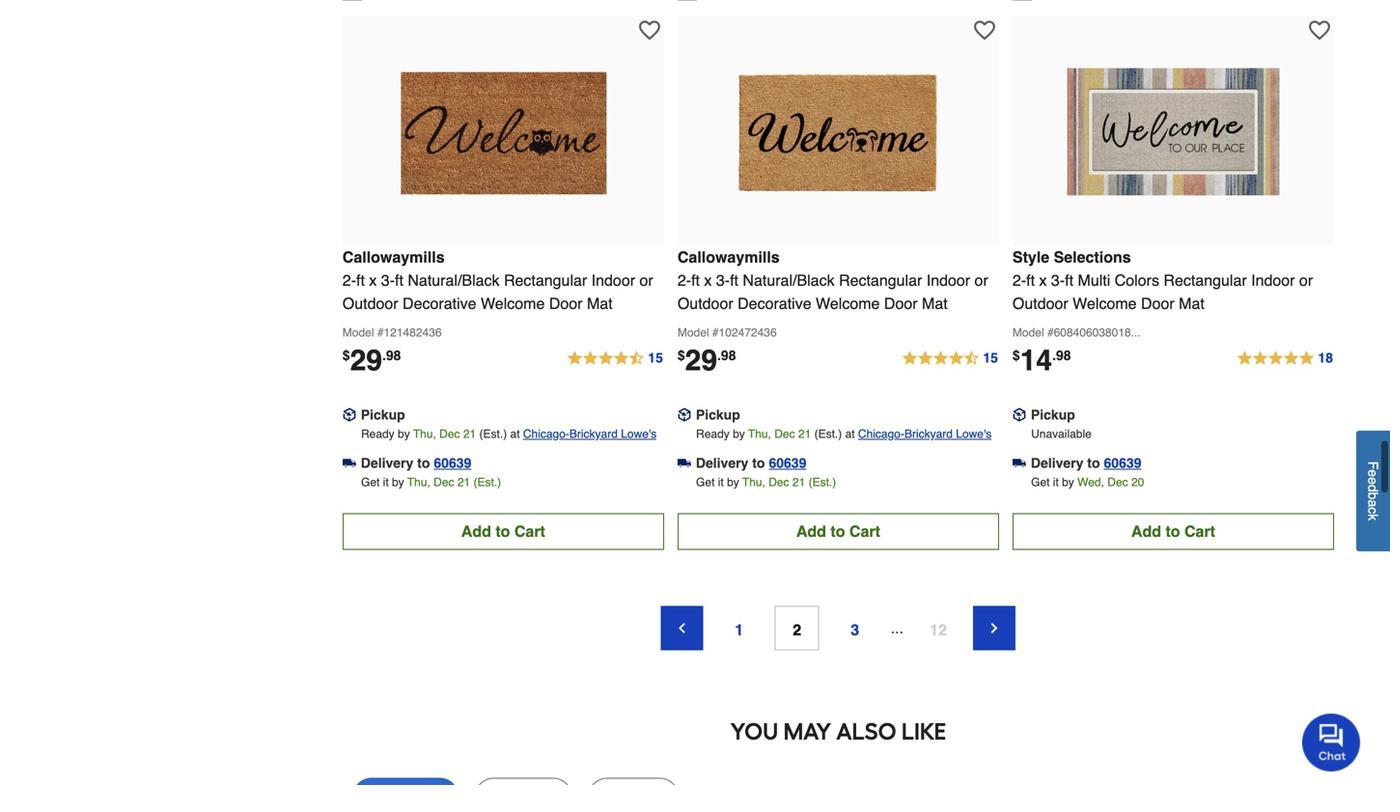 Task type: describe. For each thing, give the bounding box(es) containing it.
3 ft from the left
[[692, 271, 700, 289]]

x for 102472436
[[705, 271, 712, 289]]

3- inside style selections 2-ft x 3-ft multi colors rectangular indoor or outdoor welcome door mat
[[1052, 271, 1065, 289]]

102472436
[[719, 326, 777, 339]]

or inside style selections 2-ft x 3-ft multi colors rectangular indoor or outdoor welcome door mat
[[1300, 271, 1314, 289]]

# for 608406038018...
[[1048, 326, 1054, 339]]

2 pickup from the left
[[696, 407, 741, 422]]

1 add from the left
[[461, 522, 492, 540]]

colors
[[1115, 271, 1160, 289]]

mat for 121482436
[[587, 294, 613, 312]]

.98 for 2nd 15 button from the right
[[382, 348, 401, 363]]

get for 2nd 60639 button truck filled icon
[[696, 476, 715, 489]]

welcome for model # 102472436
[[816, 294, 880, 312]]

actual price $14.98 element
[[1013, 344, 1072, 377]]

also
[[837, 717, 897, 746]]

3 60639 button from the left
[[1104, 453, 1142, 473]]

you may also like
[[731, 717, 947, 746]]

x for 121482436
[[369, 271, 377, 289]]

truck filled image for first 60639 button from right
[[1013, 456, 1027, 470]]

...
[[891, 619, 904, 637]]

15 for 2nd 15 button from the right 4.5 stars image
[[648, 350, 663, 365]]

1 pickup from the left
[[361, 407, 405, 422]]

2 heart outline image from the left
[[1310, 20, 1331, 41]]

rectangular for model # 121482436
[[504, 271, 587, 289]]

welcome inside style selections 2-ft x 3-ft multi colors rectangular indoor or outdoor welcome door mat
[[1073, 294, 1137, 312]]

lowe's for chicago-brickyard lowe's 'button' related to 2nd 60639 button
[[956, 427, 992, 441]]

natural/black for model # 102472436
[[743, 271, 835, 289]]

or for 102472436
[[975, 271, 989, 289]]

2 e from the top
[[1366, 477, 1382, 485]]

3 cart from the left
[[1185, 522, 1216, 540]]

$ 29 .98 for actual price $29.98 element related to 2nd 15 button 4.5 stars image
[[678, 344, 736, 377]]

unavailable
[[1032, 427, 1092, 441]]

indoor for 102472436
[[927, 271, 971, 289]]

delivery to 60639 for first 60639 button from right
[[1031, 455, 1142, 471]]

.98 for 18 button
[[1053, 348, 1072, 363]]

it for first 60639 button from right truck filled icon
[[1054, 476, 1059, 489]]

natural/black for model # 121482436
[[408, 271, 500, 289]]

2 cart from the left
[[850, 522, 881, 540]]

chicago- for 2nd 60639 button
[[859, 427, 905, 441]]

delivery for 2nd 60639 button
[[696, 455, 749, 471]]

$ for 2nd 15 button from the right
[[343, 348, 350, 363]]

60639 for first 60639 button from left
[[434, 455, 472, 471]]

model for model # 121482436
[[343, 326, 374, 339]]

you
[[731, 717, 779, 746]]

1 heart outline image from the left
[[974, 20, 996, 41]]

x inside style selections 2-ft x 3-ft multi colors rectangular indoor or outdoor welcome door mat
[[1040, 271, 1047, 289]]

mat inside style selections 2-ft x 3-ft multi colors rectangular indoor or outdoor welcome door mat
[[1179, 294, 1205, 312]]

callowaymills 2-ft x 3-ft natural/black rectangular indoor or outdoor decorative welcome door mat for 102472436
[[678, 248, 989, 312]]

$ 29 .98 for 2nd 15 button from the right 4.5 stars image actual price $29.98 element
[[343, 344, 401, 377]]

2 add to cart button from the left
[[678, 513, 1000, 550]]

style
[[1013, 248, 1050, 266]]

brickyard for chicago-brickyard lowe's 'button' related to 2nd 60639 button
[[905, 427, 953, 441]]

door for 121482436
[[549, 294, 583, 312]]

k
[[1366, 514, 1382, 521]]

14
[[1021, 344, 1053, 377]]

pickup image for 2nd 60639 button truck filled icon
[[678, 408, 691, 422]]

decorative for 121482436
[[403, 294, 477, 312]]

1 add to cart button from the left
[[343, 513, 664, 550]]

callowaymills for 102472436
[[678, 248, 780, 266]]

2 15 button from the left
[[901, 347, 1000, 370]]

truck filled image for 2nd 60639 button
[[678, 456, 691, 470]]

# for 102472436
[[713, 326, 719, 339]]

2- for model # 121482436
[[343, 271, 356, 289]]

model # 608406038018...
[[1013, 326, 1141, 339]]

chicago-brickyard lowe's button for 2nd 60639 button
[[859, 424, 992, 444]]

3 add to cart button from the left
[[1013, 513, 1335, 550]]

2 at from the left
[[846, 427, 855, 441]]

4.5 stars image for 2nd 15 button
[[901, 347, 1000, 370]]

2
[[793, 621, 802, 639]]

chicago-brickyard lowe's button for first 60639 button from left
[[523, 424, 657, 444]]

selections
[[1054, 248, 1132, 266]]

chicago- for first 60639 button from left
[[523, 427, 570, 441]]

1 60639 button from the left
[[434, 453, 472, 473]]

model for model # 102472436
[[678, 326, 709, 339]]

mat for 102472436
[[922, 294, 948, 312]]

f e e d b a c k
[[1366, 461, 1382, 521]]

indoor for 121482436
[[592, 271, 636, 289]]

ready by thu, dec 21 (est.) at chicago-brickyard lowe's for first 60639 button from left
[[361, 427, 657, 441]]

wed,
[[1078, 476, 1105, 489]]

$ for 18 button
[[1013, 348, 1021, 363]]

f
[[1366, 461, 1382, 470]]

1 ready from the left
[[361, 427, 395, 441]]

welcome for model # 121482436
[[481, 294, 545, 312]]

.98 for 2nd 15 button
[[718, 348, 736, 363]]

dec for truck filled icon related to first 60639 button from left
[[434, 476, 454, 489]]

3 pickup from the left
[[1031, 407, 1076, 422]]

model for model # 608406038018...
[[1013, 326, 1045, 339]]

by for 2nd 60639 button truck filled icon
[[727, 476, 740, 489]]

2 ft from the left
[[395, 271, 404, 289]]

4 ft from the left
[[730, 271, 739, 289]]

1 ft from the left
[[356, 271, 365, 289]]

2 60639 button from the left
[[769, 453, 807, 473]]

arrow left image
[[675, 620, 690, 636]]

121482436
[[384, 326, 442, 339]]



Task type: locate. For each thing, give the bounding box(es) containing it.
2 rectangular from the left
[[839, 271, 923, 289]]

0 horizontal spatial ready
[[361, 427, 395, 441]]

1 door from the left
[[549, 294, 583, 312]]

outdoor inside style selections 2-ft x 3-ft multi colors rectangular indoor or outdoor welcome door mat
[[1013, 294, 1069, 312]]

60639 for 2nd 60639 button
[[769, 455, 807, 471]]

0 horizontal spatial add to cart
[[461, 522, 546, 540]]

3 add to cart from the left
[[1132, 522, 1216, 540]]

by for truck filled icon related to first 60639 button from left
[[392, 476, 404, 489]]

1 horizontal spatial add to cart
[[797, 522, 881, 540]]

0 horizontal spatial 2-
[[343, 271, 356, 289]]

outdoor up model # 121482436
[[343, 294, 399, 312]]

callowaymills for 121482436
[[343, 248, 445, 266]]

door
[[549, 294, 583, 312], [885, 294, 918, 312], [1142, 294, 1175, 312]]

callowaymills 2-ft x 3-ft natural/black rectangular indoor or outdoor decorative welcome door mat image
[[397, 25, 610, 238], [733, 25, 945, 238]]

style selections 2-ft x 3-ft multi colors rectangular indoor or outdoor welcome door mat image
[[1068, 25, 1280, 238]]

delivery to 60639 for first 60639 button from left
[[361, 455, 472, 471]]

2 15 from the left
[[984, 350, 999, 365]]

x down style
[[1040, 271, 1047, 289]]

may
[[784, 717, 832, 746]]

get for first 60639 button from right truck filled icon
[[1032, 476, 1050, 489]]

by for first 60639 button from right truck filled icon
[[1063, 476, 1075, 489]]

$ down model # 121482436
[[343, 348, 350, 363]]

decorative
[[403, 294, 477, 312], [738, 294, 812, 312]]

.98 down 'model # 608406038018...'
[[1053, 348, 1072, 363]]

f e e d b a c k button
[[1357, 431, 1391, 551]]

1 horizontal spatial 3-
[[717, 271, 730, 289]]

2- up model # 102472436
[[678, 271, 692, 289]]

e up d
[[1366, 470, 1382, 477]]

it for 2nd 60639 button truck filled icon
[[718, 476, 724, 489]]

2 add from the left
[[797, 522, 827, 540]]

style selections 2-ft x 3-ft multi colors rectangular indoor or outdoor welcome door mat
[[1013, 248, 1314, 312]]

pickup down model # 121482436
[[361, 407, 405, 422]]

1 model from the left
[[343, 326, 374, 339]]

1 horizontal spatial pickup
[[696, 407, 741, 422]]

1 horizontal spatial 15 button
[[901, 347, 1000, 370]]

29 down model # 121482436
[[350, 344, 382, 377]]

2 horizontal spatial welcome
[[1073, 294, 1137, 312]]

1 horizontal spatial 2-
[[678, 271, 692, 289]]

2- inside style selections 2-ft x 3-ft multi colors rectangular indoor or outdoor welcome door mat
[[1013, 271, 1027, 289]]

1 it from the left
[[383, 476, 389, 489]]

0 horizontal spatial 4.5 stars image
[[566, 347, 664, 370]]

2 horizontal spatial or
[[1300, 271, 1314, 289]]

thu,
[[413, 427, 436, 441], [749, 427, 772, 441], [408, 476, 431, 489], [743, 476, 766, 489]]

0 horizontal spatial x
[[369, 271, 377, 289]]

2 horizontal spatial $
[[1013, 348, 1021, 363]]

2 horizontal spatial 60639 button
[[1104, 453, 1142, 473]]

0 horizontal spatial 60639 button
[[434, 453, 472, 473]]

model
[[343, 326, 374, 339], [678, 326, 709, 339], [1013, 326, 1045, 339]]

608406038018...
[[1054, 326, 1141, 339]]

or
[[640, 271, 654, 289], [975, 271, 989, 289], [1300, 271, 1314, 289]]

1 horizontal spatial heart outline image
[[1310, 20, 1331, 41]]

1 horizontal spatial brickyard
[[905, 427, 953, 441]]

29
[[350, 344, 382, 377], [685, 344, 718, 377]]

2-
[[343, 271, 356, 289], [678, 271, 692, 289], [1013, 271, 1027, 289]]

callowaymills up model # 121482436
[[343, 248, 445, 266]]

2 horizontal spatial cart
[[1185, 522, 1216, 540]]

delivery to 60639
[[361, 455, 472, 471], [696, 455, 807, 471], [1031, 455, 1142, 471]]

1 # from the left
[[377, 326, 384, 339]]

model # 121482436
[[343, 326, 442, 339]]

0 horizontal spatial delivery to 60639
[[361, 455, 472, 471]]

c
[[1366, 507, 1382, 514]]

get it by wed, dec 20
[[1032, 476, 1145, 489]]

actual price $29.98 element for 2nd 15 button 4.5 stars image
[[678, 344, 736, 377]]

add to cart for third the add to cart button from right
[[461, 522, 546, 540]]

1 brickyard from the left
[[570, 427, 618, 441]]

1 horizontal spatial truck filled image
[[678, 456, 691, 470]]

3 truck filled image from the left
[[1013, 456, 1027, 470]]

2 delivery to 60639 from the left
[[696, 455, 807, 471]]

e up the b
[[1366, 477, 1382, 485]]

model left the 121482436
[[343, 326, 374, 339]]

21
[[463, 427, 476, 441], [799, 427, 812, 441], [458, 476, 471, 489], [793, 476, 806, 489]]

pickup image for truck filled icon related to first 60639 button from left
[[343, 408, 356, 422]]

like
[[902, 717, 947, 746]]

delivery for first 60639 button from left
[[361, 455, 414, 471]]

rectangular
[[504, 271, 587, 289], [839, 271, 923, 289], [1164, 271, 1248, 289]]

2 horizontal spatial x
[[1040, 271, 1047, 289]]

2 mat from the left
[[922, 294, 948, 312]]

delivery
[[361, 455, 414, 471], [696, 455, 749, 471], [1031, 455, 1084, 471]]

natural/black
[[408, 271, 500, 289], [743, 271, 835, 289]]

mat
[[587, 294, 613, 312], [922, 294, 948, 312], [1179, 294, 1205, 312]]

1 $ 29 .98 from the left
[[343, 344, 401, 377]]

truck filled image
[[343, 456, 356, 470], [678, 456, 691, 470], [1013, 456, 1027, 470]]

0 horizontal spatial add to cart button
[[343, 513, 664, 550]]

3 outdoor from the left
[[1013, 294, 1069, 312]]

1 delivery from the left
[[361, 455, 414, 471]]

heart outline image
[[974, 20, 996, 41], [1310, 20, 1331, 41]]

door for 102472436
[[885, 294, 918, 312]]

1 horizontal spatial 60639 button
[[769, 453, 807, 473]]

1
[[735, 621, 744, 639]]

natural/black up the 102472436
[[743, 271, 835, 289]]

0 horizontal spatial pickup image
[[343, 408, 356, 422]]

multi
[[1078, 271, 1111, 289]]

2 brickyard from the left
[[905, 427, 953, 441]]

1 at from the left
[[510, 427, 520, 441]]

pickup
[[361, 407, 405, 422], [696, 407, 741, 422], [1031, 407, 1076, 422]]

outdoor up model # 102472436
[[678, 294, 734, 312]]

add to cart for 3rd the add to cart button
[[1132, 522, 1216, 540]]

add to cart for 2nd the add to cart button from right
[[797, 522, 881, 540]]

2 get from the left
[[696, 476, 715, 489]]

0 horizontal spatial welcome
[[481, 294, 545, 312]]

2 ready by thu, dec 21 (est.) at chicago-brickyard lowe's from the left
[[696, 427, 992, 441]]

3 3- from the left
[[1052, 271, 1065, 289]]

1 horizontal spatial at
[[846, 427, 855, 441]]

1 callowaymills 2-ft x 3-ft natural/black rectangular indoor or outdoor decorative welcome door mat image from the left
[[397, 25, 610, 238]]

2 horizontal spatial add
[[1132, 522, 1162, 540]]

0 horizontal spatial heart outline image
[[974, 20, 996, 41]]

1 horizontal spatial rectangular
[[839, 271, 923, 289]]

2 horizontal spatial 60639
[[1104, 455, 1142, 471]]

pickup image down model # 121482436
[[343, 408, 356, 422]]

0 horizontal spatial 15
[[648, 350, 663, 365]]

20
[[1132, 476, 1145, 489]]

model left the 102472436
[[678, 326, 709, 339]]

$ 29 .98 down model # 102472436
[[678, 344, 736, 377]]

1 horizontal spatial callowaymills
[[678, 248, 780, 266]]

add to cart
[[461, 522, 546, 540], [797, 522, 881, 540], [1132, 522, 1216, 540]]

dec
[[440, 427, 460, 441], [775, 427, 795, 441], [434, 476, 454, 489], [769, 476, 790, 489], [1108, 476, 1129, 489]]

0 horizontal spatial natural/black
[[408, 271, 500, 289]]

12
[[930, 621, 947, 639]]

chicago-
[[523, 427, 570, 441], [859, 427, 905, 441]]

by
[[398, 427, 410, 441], [733, 427, 745, 441], [392, 476, 404, 489], [727, 476, 740, 489], [1063, 476, 1075, 489]]

1 horizontal spatial 60639
[[769, 455, 807, 471]]

model # 102472436
[[678, 326, 777, 339]]

3 delivery to 60639 from the left
[[1031, 455, 1142, 471]]

x
[[369, 271, 377, 289], [705, 271, 712, 289], [1040, 271, 1047, 289]]

2 horizontal spatial truck filled image
[[1013, 456, 1027, 470]]

door inside style selections 2-ft x 3-ft multi colors rectangular indoor or outdoor welcome door mat
[[1142, 294, 1175, 312]]

60639 for first 60639 button from right
[[1104, 455, 1142, 471]]

4.5 stars image
[[566, 347, 664, 370], [901, 347, 1000, 370]]

2 horizontal spatial mat
[[1179, 294, 1205, 312]]

outdoor
[[343, 294, 399, 312], [678, 294, 734, 312], [1013, 294, 1069, 312]]

1 or from the left
[[640, 271, 654, 289]]

2 .98 from the left
[[718, 348, 736, 363]]

indoor
[[592, 271, 636, 289], [927, 271, 971, 289], [1252, 271, 1296, 289]]

(est.)
[[480, 427, 507, 441], [815, 427, 842, 441], [474, 476, 501, 489], [809, 476, 837, 489]]

$ 14 .98
[[1013, 344, 1072, 377]]

2 3- from the left
[[717, 271, 730, 289]]

# for 121482436
[[377, 326, 384, 339]]

2 add to cart from the left
[[797, 522, 881, 540]]

1 cart from the left
[[515, 522, 546, 540]]

2 horizontal spatial #
[[1048, 326, 1054, 339]]

3 or from the left
[[1300, 271, 1314, 289]]

1 lowe's from the left
[[621, 427, 657, 441]]

1 pickup image from the left
[[343, 408, 356, 422]]

chicago-brickyard lowe's button
[[523, 424, 657, 444], [859, 424, 992, 444]]

1 horizontal spatial outdoor
[[678, 294, 734, 312]]

2 29 from the left
[[685, 344, 718, 377]]

delivery to 60639 for 2nd 60639 button
[[696, 455, 807, 471]]

2 horizontal spatial add to cart button
[[1013, 513, 1335, 550]]

2 4.5 stars image from the left
[[901, 347, 1000, 370]]

ready by thu, dec 21 (est.) at chicago-brickyard lowe's
[[361, 427, 657, 441], [696, 427, 992, 441]]

3 door from the left
[[1142, 294, 1175, 312]]

lowe's for chicago-brickyard lowe's 'button' associated with first 60639 button from left
[[621, 427, 657, 441]]

0 horizontal spatial at
[[510, 427, 520, 441]]

1 horizontal spatial mat
[[922, 294, 948, 312]]

1 horizontal spatial door
[[885, 294, 918, 312]]

cart
[[515, 522, 546, 540], [850, 522, 881, 540], [1185, 522, 1216, 540]]

0 horizontal spatial actual price $29.98 element
[[343, 344, 401, 377]]

5 ft from the left
[[1027, 271, 1035, 289]]

1 horizontal spatial 29
[[685, 344, 718, 377]]

1 15 from the left
[[648, 350, 663, 365]]

2 actual price $29.98 element from the left
[[678, 344, 736, 377]]

$ 29 .98 down model # 121482436
[[343, 344, 401, 377]]

delivery for first 60639 button from right
[[1031, 455, 1084, 471]]

3- up model # 102472436
[[717, 271, 730, 289]]

3 indoor from the left
[[1252, 271, 1296, 289]]

2 decorative from the left
[[738, 294, 812, 312]]

rectangular for model # 102472436
[[839, 271, 923, 289]]

brickyard
[[570, 427, 618, 441], [905, 427, 953, 441]]

0 horizontal spatial pickup
[[361, 407, 405, 422]]

1 15 button from the left
[[566, 347, 664, 370]]

2 $ 29 .98 from the left
[[678, 344, 736, 377]]

1 horizontal spatial callowaymills 2-ft x 3-ft natural/black rectangular indoor or outdoor decorative welcome door mat
[[678, 248, 989, 312]]

1 horizontal spatial lowe's
[[956, 427, 992, 441]]

callowaymills 2-ft x 3-ft natural/black rectangular indoor or outdoor decorative welcome door mat for 121482436
[[343, 248, 654, 312]]

2 horizontal spatial model
[[1013, 326, 1045, 339]]

ready by thu, dec 21 (est.) at chicago-brickyard lowe's for 2nd 60639 button
[[696, 427, 992, 441]]

callowaymills
[[343, 248, 445, 266], [678, 248, 780, 266]]

1 horizontal spatial get it by thu, dec 21 (est.)
[[696, 476, 837, 489]]

.98 inside $ 14 .98
[[1053, 348, 1072, 363]]

0 horizontal spatial get it by thu, dec 21 (est.)
[[361, 476, 501, 489]]

1 horizontal spatial ready by thu, dec 21 (est.) at chicago-brickyard lowe's
[[696, 427, 992, 441]]

3 .98 from the left
[[1053, 348, 1072, 363]]

pickup image down model # 102472436
[[678, 408, 691, 422]]

ft
[[356, 271, 365, 289], [395, 271, 404, 289], [692, 271, 700, 289], [730, 271, 739, 289], [1027, 271, 1035, 289], [1065, 271, 1074, 289]]

0 horizontal spatial rectangular
[[504, 271, 587, 289]]

it for truck filled icon related to first 60639 button from left
[[383, 476, 389, 489]]

1 horizontal spatial #
[[713, 326, 719, 339]]

natural/black up the 121482436
[[408, 271, 500, 289]]

outdoor for 102472436
[[678, 294, 734, 312]]

2 2- from the left
[[678, 271, 692, 289]]

4.5 stars image for 2nd 15 button from the right
[[566, 347, 664, 370]]

1 horizontal spatial decorative
[[738, 294, 812, 312]]

1 truck filled image from the left
[[343, 456, 356, 470]]

0 horizontal spatial it
[[383, 476, 389, 489]]

0 horizontal spatial model
[[343, 326, 374, 339]]

decorative up the 102472436
[[738, 294, 812, 312]]

pickup up unavailable
[[1031, 407, 1076, 422]]

decorative up the 121482436
[[403, 294, 477, 312]]

1 x from the left
[[369, 271, 377, 289]]

1 horizontal spatial ready
[[696, 427, 730, 441]]

ready
[[361, 427, 395, 441], [696, 427, 730, 441]]

add to cart button
[[343, 513, 664, 550], [678, 513, 1000, 550], [1013, 513, 1335, 550]]

actual price $29.98 element down model # 121482436
[[343, 344, 401, 377]]

pickup image
[[343, 408, 356, 422], [678, 408, 691, 422]]

$ for 2nd 15 button
[[678, 348, 685, 363]]

welcome
[[481, 294, 545, 312], [816, 294, 880, 312], [1073, 294, 1137, 312]]

brickyard for chicago-brickyard lowe's 'button' associated with first 60639 button from left
[[570, 427, 618, 441]]

2- down style
[[1013, 271, 1027, 289]]

1 4.5 stars image from the left
[[566, 347, 664, 370]]

1 mat from the left
[[587, 294, 613, 312]]

#
[[377, 326, 384, 339], [713, 326, 719, 339], [1048, 326, 1054, 339]]

1 link
[[717, 606, 762, 650]]

decorative for 102472436
[[738, 294, 812, 312]]

1 horizontal spatial chicago-brickyard lowe's button
[[859, 424, 992, 444]]

pickup image
[[1013, 408, 1027, 422]]

1 horizontal spatial welcome
[[816, 294, 880, 312]]

0 horizontal spatial or
[[640, 271, 654, 289]]

b
[[1366, 492, 1382, 500]]

12 link
[[918, 607, 960, 649]]

1 horizontal spatial $
[[678, 348, 685, 363]]

0 horizontal spatial brickyard
[[570, 427, 618, 441]]

to
[[417, 455, 430, 471], [753, 455, 765, 471], [1088, 455, 1101, 471], [496, 522, 510, 540], [831, 522, 846, 540], [1166, 522, 1181, 540]]

2 horizontal spatial rectangular
[[1164, 271, 1248, 289]]

1 horizontal spatial natural/black
[[743, 271, 835, 289]]

0 horizontal spatial chicago-
[[523, 427, 570, 441]]

1 horizontal spatial indoor
[[927, 271, 971, 289]]

2 or from the left
[[975, 271, 989, 289]]

0 horizontal spatial 15 button
[[566, 347, 664, 370]]

18
[[1319, 350, 1334, 365]]

it
[[383, 476, 389, 489], [718, 476, 724, 489], [1054, 476, 1059, 489]]

0 horizontal spatial 29
[[350, 344, 382, 377]]

2 $ from the left
[[678, 348, 685, 363]]

3- for 121482436
[[381, 271, 395, 289]]

2- up model # 121482436
[[343, 271, 356, 289]]

2 chicago- from the left
[[859, 427, 905, 441]]

3 delivery from the left
[[1031, 455, 1084, 471]]

3- left multi
[[1052, 271, 1065, 289]]

.98 down model # 102472436
[[718, 348, 736, 363]]

0 horizontal spatial $ 29 .98
[[343, 344, 401, 377]]

2 model from the left
[[678, 326, 709, 339]]

0 horizontal spatial $
[[343, 348, 350, 363]]

3-
[[381, 271, 395, 289], [717, 271, 730, 289], [1052, 271, 1065, 289]]

29 for 2nd 15 button from the right
[[350, 344, 382, 377]]

get it by thu, dec 21 (est.) for first 60639 button from left
[[361, 476, 501, 489]]

callowaymills 2-ft x 3-ft natural/black rectangular indoor or outdoor decorative welcome door mat
[[343, 248, 654, 312], [678, 248, 989, 312]]

chat invite button image
[[1303, 713, 1362, 772]]

1 delivery to 60639 from the left
[[361, 455, 472, 471]]

2 callowaymills from the left
[[678, 248, 780, 266]]

2 truck filled image from the left
[[678, 456, 691, 470]]

at
[[510, 427, 520, 441], [846, 427, 855, 441]]

get it by thu, dec 21 (est.) for 2nd 60639 button
[[696, 476, 837, 489]]

3- up model # 121482436
[[381, 271, 395, 289]]

1 outdoor from the left
[[343, 294, 399, 312]]

truck filled image for first 60639 button from left
[[343, 456, 356, 470]]

0 horizontal spatial 60639
[[434, 455, 472, 471]]

60639
[[434, 455, 472, 471], [769, 455, 807, 471], [1104, 455, 1142, 471]]

2 horizontal spatial add to cart
[[1132, 522, 1216, 540]]

1 horizontal spatial 4.5 stars image
[[901, 347, 1000, 370]]

1 natural/black from the left
[[408, 271, 500, 289]]

2 door from the left
[[885, 294, 918, 312]]

.98 down model # 121482436
[[382, 348, 401, 363]]

1 get from the left
[[361, 476, 380, 489]]

2 ready from the left
[[696, 427, 730, 441]]

actual price $29.98 element down model # 102472436
[[678, 344, 736, 377]]

2 indoor from the left
[[927, 271, 971, 289]]

1 horizontal spatial chicago-
[[859, 427, 905, 441]]

callowaymills up model # 102472436
[[678, 248, 780, 266]]

outdoor up 'model # 608406038018...'
[[1013, 294, 1069, 312]]

2 horizontal spatial indoor
[[1252, 271, 1296, 289]]

1 chicago- from the left
[[523, 427, 570, 441]]

1 actual price $29.98 element from the left
[[343, 344, 401, 377]]

29 down model # 102472436
[[685, 344, 718, 377]]

0 horizontal spatial truck filled image
[[343, 456, 356, 470]]

1 ready by thu, dec 21 (est.) at chicago-brickyard lowe's from the left
[[361, 427, 657, 441]]

18 button
[[1237, 347, 1335, 370]]

1 horizontal spatial .98
[[718, 348, 736, 363]]

1 horizontal spatial $ 29 .98
[[678, 344, 736, 377]]

2 horizontal spatial pickup
[[1031, 407, 1076, 422]]

1 welcome from the left
[[481, 294, 545, 312]]

x up model # 121482436
[[369, 271, 377, 289]]

0 horizontal spatial mat
[[587, 294, 613, 312]]

1 horizontal spatial or
[[975, 271, 989, 289]]

1 horizontal spatial x
[[705, 271, 712, 289]]

2 60639 from the left
[[769, 455, 807, 471]]

1 decorative from the left
[[403, 294, 477, 312]]

2 outdoor from the left
[[678, 294, 734, 312]]

6 ft from the left
[[1065, 271, 1074, 289]]

2 horizontal spatial .98
[[1053, 348, 1072, 363]]

outdoor for 121482436
[[343, 294, 399, 312]]

get for truck filled icon related to first 60639 button from left
[[361, 476, 380, 489]]

get it by thu, dec 21 (est.)
[[361, 476, 501, 489], [696, 476, 837, 489]]

5 stars image
[[1237, 347, 1335, 370]]

1 horizontal spatial add to cart button
[[678, 513, 1000, 550]]

1 callowaymills 2-ft x 3-ft natural/black rectangular indoor or outdoor decorative welcome door mat from the left
[[343, 248, 654, 312]]

29 for 2nd 15 button
[[685, 344, 718, 377]]

2 horizontal spatial 3-
[[1052, 271, 1065, 289]]

1 29 from the left
[[350, 344, 382, 377]]

$ down model # 102472436
[[678, 348, 685, 363]]

3 # from the left
[[1048, 326, 1054, 339]]

1 horizontal spatial actual price $29.98 element
[[678, 344, 736, 377]]

1 horizontal spatial get
[[696, 476, 715, 489]]

actual price $29.98 element
[[343, 344, 401, 377], [678, 344, 736, 377]]

0 horizontal spatial callowaymills 2-ft x 3-ft natural/black rectangular indoor or outdoor decorative welcome door mat
[[343, 248, 654, 312]]

d
[[1366, 485, 1382, 492]]

1 chicago-brickyard lowe's button from the left
[[523, 424, 657, 444]]

2 link
[[775, 606, 820, 650]]

3 add from the left
[[1132, 522, 1162, 540]]

15 button
[[566, 347, 664, 370], [901, 347, 1000, 370]]

x up model # 102472436
[[705, 271, 712, 289]]

indoor inside style selections 2-ft x 3-ft multi colors rectangular indoor or outdoor welcome door mat
[[1252, 271, 1296, 289]]

15 for 2nd 15 button 4.5 stars image
[[984, 350, 999, 365]]

0 horizontal spatial decorative
[[403, 294, 477, 312]]

0 horizontal spatial callowaymills 2-ft x 3-ft natural/black rectangular indoor or outdoor decorative welcome door mat image
[[397, 25, 610, 238]]

actual price $29.98 element for 2nd 15 button from the right 4.5 stars image
[[343, 344, 401, 377]]

2 # from the left
[[713, 326, 719, 339]]

$ 29 .98
[[343, 344, 401, 377], [678, 344, 736, 377]]

add
[[461, 522, 492, 540], [797, 522, 827, 540], [1132, 522, 1162, 540]]

1 e from the top
[[1366, 470, 1382, 477]]

$
[[343, 348, 350, 363], [678, 348, 685, 363], [1013, 348, 1021, 363]]

3 welcome from the left
[[1073, 294, 1137, 312]]

2 callowaymills 2-ft x 3-ft natural/black rectangular indoor or outdoor decorative welcome door mat image from the left
[[733, 25, 945, 238]]

2- for model # 102472436
[[678, 271, 692, 289]]

2 horizontal spatial get
[[1032, 476, 1050, 489]]

get
[[361, 476, 380, 489], [696, 476, 715, 489], [1032, 476, 1050, 489]]

dec for 2nd 60639 button truck filled icon
[[769, 476, 790, 489]]

2 horizontal spatial delivery to 60639
[[1031, 455, 1142, 471]]

1 horizontal spatial delivery to 60639
[[696, 455, 807, 471]]

2 horizontal spatial door
[[1142, 294, 1175, 312]]

1 callowaymills from the left
[[343, 248, 445, 266]]

$ inside $ 14 .98
[[1013, 348, 1021, 363]]

dec for first 60639 button from right truck filled icon
[[1108, 476, 1129, 489]]

3- for 102472436
[[717, 271, 730, 289]]

2 welcome from the left
[[816, 294, 880, 312]]

a
[[1366, 500, 1382, 507]]

3 it from the left
[[1054, 476, 1059, 489]]

60639 button
[[434, 453, 472, 473], [769, 453, 807, 473], [1104, 453, 1142, 473]]

2 get it by thu, dec 21 (est.) from the left
[[696, 476, 837, 489]]

or for 121482436
[[640, 271, 654, 289]]

2 horizontal spatial it
[[1054, 476, 1059, 489]]

lowe's
[[621, 427, 657, 441], [956, 427, 992, 441]]

0 horizontal spatial add
[[461, 522, 492, 540]]

0 horizontal spatial ready by thu, dec 21 (est.) at chicago-brickyard lowe's
[[361, 427, 657, 441]]

pickup down model # 102472436
[[696, 407, 741, 422]]

heart outline image
[[639, 20, 660, 41]]

0 horizontal spatial 3-
[[381, 271, 395, 289]]

$ up pickup image
[[1013, 348, 1021, 363]]

1 get it by thu, dec 21 (est.) from the left
[[361, 476, 501, 489]]

1 .98 from the left
[[382, 348, 401, 363]]

2 it from the left
[[718, 476, 724, 489]]

3 link
[[833, 606, 878, 650]]

rectangular inside style selections 2-ft x 3-ft multi colors rectangular indoor or outdoor welcome door mat
[[1164, 271, 1248, 289]]

model up 14
[[1013, 326, 1045, 339]]

15
[[648, 350, 663, 365], [984, 350, 999, 365]]

1 horizontal spatial callowaymills 2-ft x 3-ft natural/black rectangular indoor or outdoor decorative welcome door mat image
[[733, 25, 945, 238]]

2 lowe's from the left
[[956, 427, 992, 441]]

3
[[851, 621, 860, 639]]

e
[[1366, 470, 1382, 477], [1366, 477, 1382, 485]]

.98
[[382, 348, 401, 363], [718, 348, 736, 363], [1053, 348, 1072, 363]]

arrow right image
[[987, 620, 1003, 636]]

0 horizontal spatial lowe's
[[621, 427, 657, 441]]



Task type: vqa. For each thing, say whether or not it's contained in the screenshot.
Q&A
no



